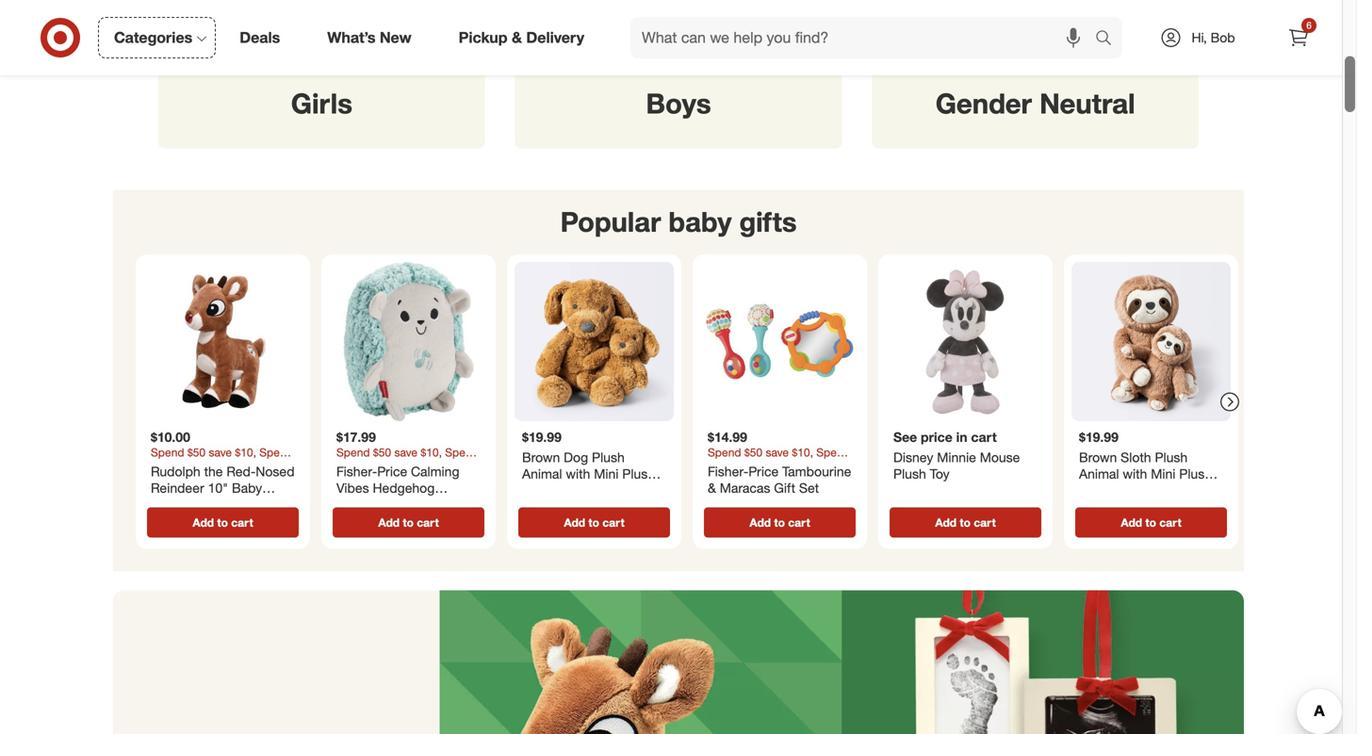 Task type: vqa. For each thing, say whether or not it's contained in the screenshot.
the $2.59 associated with $2.59 - $15.79
no



Task type: locate. For each thing, give the bounding box(es) containing it.
mini right 2pk
[[1151, 465, 1176, 482]]

island™ down "dog"
[[561, 482, 603, 498]]

3 add from the left
[[564, 515, 585, 529]]

4 to from the left
[[774, 515, 785, 529]]

2 price from the left
[[749, 463, 779, 479]]

2 animal from the left
[[1079, 465, 1119, 482]]

to
[[217, 515, 228, 529], [403, 515, 414, 529], [588, 515, 599, 529], [774, 515, 785, 529], [960, 515, 971, 529], [1145, 515, 1156, 529]]

4 add from the left
[[750, 515, 771, 529]]

1 horizontal spatial -
[[1105, 482, 1110, 498]]

plush
[[592, 449, 625, 465], [1155, 449, 1188, 465], [622, 465, 655, 482], [893, 465, 926, 482], [1179, 465, 1212, 482]]

price for hedgehog
[[377, 463, 407, 479]]

$14.99
[[708, 429, 747, 445]]

$19.99 for $19.99 brown sloth plush animal with mini plush - 2pk - cloud island™
[[1079, 429, 1119, 445]]

price
[[921, 429, 953, 445]]

cart for fisher-price calming vibes hedgehog soother
[[417, 515, 439, 529]]

1 horizontal spatial fisher-
[[708, 463, 749, 479]]

price
[[377, 463, 407, 479], [749, 463, 779, 479]]

- for brown dog plush animal with mini plush - cloud island™
[[659, 465, 664, 482]]

brown sloth plush animal with mini plush - 2pk - cloud island™ image
[[1072, 262, 1231, 421]]

categories
[[114, 28, 192, 47]]

dog
[[564, 449, 588, 465]]

- right 2pk
[[1105, 482, 1110, 498]]

- inside $19.99 brown dog plush animal with mini plush - cloud island™
[[659, 465, 664, 482]]

fisher- inside fisher-price calming vibes hedgehog soother
[[336, 463, 377, 479]]

0 horizontal spatial brown
[[522, 449, 560, 465]]

brown left "dog"
[[522, 449, 560, 465]]

vibes
[[336, 479, 369, 496]]

cart for brown dog plush animal with mini plush - cloud island™
[[602, 515, 625, 529]]

2pk
[[1079, 482, 1101, 498]]

with inside $19.99 brown dog plush animal with mini plush - cloud island™
[[566, 465, 590, 482]]

1 add to cart from the left
[[193, 515, 253, 529]]

brown inside $19.99 brown dog plush animal with mini plush - cloud island™
[[522, 449, 560, 465]]

mini inside $19.99 brown sloth plush animal with mini plush - 2pk - cloud island™
[[1151, 465, 1176, 482]]

2 horizontal spatial -
[[1216, 465, 1221, 482]]

fisher-price calming vibes hedgehog soother image
[[329, 262, 488, 421]]

new
[[380, 28, 412, 47]]

brown for brown sloth plush animal with mini plush - 2pk - cloud island™
[[1079, 449, 1117, 465]]

$19.99 brown dog plush animal with mini plush - cloud island™
[[522, 429, 664, 498]]

0 horizontal spatial with
[[566, 465, 590, 482]]

6 add to cart button from the left
[[1075, 507, 1227, 537]]

animal inside $19.99 brown dog plush animal with mini plush - cloud island™
[[522, 465, 562, 482]]

5 add to cart button from the left
[[890, 507, 1041, 537]]

$19.99
[[522, 429, 562, 445], [1079, 429, 1119, 445]]

brown dog plush animal with mini plush - cloud island™ image
[[515, 262, 674, 421]]

fisher- for &
[[708, 463, 749, 479]]

- for brown sloth plush animal with mini plush - 2pk - cloud island™
[[1216, 465, 1221, 482]]

see price in cart disney minnie mouse plush toy
[[893, 429, 1020, 482]]

add
[[193, 515, 214, 529], [378, 515, 400, 529], [564, 515, 585, 529], [750, 515, 771, 529], [935, 515, 957, 529], [1121, 515, 1142, 529]]

& left maracas
[[708, 479, 716, 496]]

1 mini from the left
[[594, 465, 619, 482]]

6 add to cart from the left
[[1121, 515, 1181, 529]]

cloud
[[522, 482, 557, 498], [1113, 482, 1149, 498]]

with inside $19.99 brown sloth plush animal with mini plush - 2pk - cloud island™
[[1123, 465, 1147, 482]]

deals
[[240, 28, 280, 47]]

5 add from the left
[[935, 515, 957, 529]]

add to cart button for brown dog plush animal with mini plush - cloud island™
[[518, 507, 670, 537]]

0 horizontal spatial mini
[[594, 465, 619, 482]]

1 cloud from the left
[[522, 482, 557, 498]]

fisher- for vibes
[[336, 463, 377, 479]]

add to cart button
[[147, 507, 299, 537], [333, 507, 484, 537], [518, 507, 670, 537], [704, 507, 856, 537], [890, 507, 1041, 537], [1075, 507, 1227, 537]]

brown inside $19.99 brown sloth plush animal with mini plush - 2pk - cloud island™
[[1079, 449, 1117, 465]]

add to cart for fisher-price tambourine & maracas gift set
[[750, 515, 810, 529]]

island™ right 2pk
[[1152, 482, 1195, 498]]

pickup
[[459, 28, 508, 47]]

by
[[648, 14, 679, 47]]

3 add to cart button from the left
[[518, 507, 670, 537]]

mini inside $19.99 brown dog plush animal with mini plush - cloud island™
[[594, 465, 619, 482]]

soother
[[336, 496, 384, 512]]

1 horizontal spatial brown
[[1079, 449, 1117, 465]]

with
[[566, 465, 590, 482], [1123, 465, 1147, 482]]

6 add from the left
[[1121, 515, 1142, 529]]

2 add to cart button from the left
[[333, 507, 484, 537]]

plush inside see price in cart disney minnie mouse plush toy
[[893, 465, 926, 482]]

brown
[[522, 449, 560, 465], [1079, 449, 1117, 465]]

plush for brown dog plush animal with mini plush - cloud island™
[[622, 465, 655, 482]]

animal left "dog"
[[522, 465, 562, 482]]

1 horizontal spatial $19.99
[[1079, 429, 1119, 445]]

fisher- down $14.99
[[708, 463, 749, 479]]

4 add to cart from the left
[[750, 515, 810, 529]]

1 horizontal spatial price
[[749, 463, 779, 479]]

cart
[[971, 429, 997, 445], [231, 515, 253, 529], [417, 515, 439, 529], [602, 515, 625, 529], [788, 515, 810, 529], [974, 515, 996, 529], [1159, 515, 1181, 529]]

&
[[512, 28, 522, 47], [708, 479, 716, 496]]

5 add to cart from the left
[[935, 515, 996, 529]]

-
[[659, 465, 664, 482], [1216, 465, 1221, 482], [1105, 482, 1110, 498]]

1 horizontal spatial mini
[[1151, 465, 1176, 482]]

- right sloth
[[1216, 465, 1221, 482]]

mini right "dog"
[[594, 465, 619, 482]]

$19.99 inside $19.99 brown sloth plush animal with mini plush - 2pk - cloud island™
[[1079, 429, 1119, 445]]

cart for brown sloth plush animal with mini plush - 2pk - cloud island™
[[1159, 515, 1181, 529]]

6 link
[[1278, 17, 1319, 58]]

1 add from the left
[[193, 515, 214, 529]]

1 horizontal spatial &
[[708, 479, 716, 496]]

gifts
[[579, 14, 641, 47]]

1 horizontal spatial with
[[1123, 465, 1147, 482]]

4 add to cart button from the left
[[704, 507, 856, 537]]

boys
[[646, 86, 711, 120]]

gender neutral link
[[857, 52, 1214, 160]]

0 horizontal spatial &
[[512, 28, 522, 47]]

animal
[[522, 465, 562, 482], [1079, 465, 1119, 482]]

fisher-price tambourine & maracas gift set image
[[700, 262, 859, 421]]

1 with from the left
[[566, 465, 590, 482]]

0 horizontal spatial cloud
[[522, 482, 557, 498]]

island™
[[561, 482, 603, 498], [1152, 482, 1195, 498]]

1 vertical spatial &
[[708, 479, 716, 496]]

5 to from the left
[[960, 515, 971, 529]]

add to cart for disney minnie mouse plush toy
[[935, 515, 996, 529]]

3 add to cart from the left
[[564, 515, 625, 529]]

2 to from the left
[[403, 515, 414, 529]]

mini
[[594, 465, 619, 482], [1151, 465, 1176, 482]]

boys link
[[500, 52, 857, 160]]

1 horizontal spatial island™
[[1152, 482, 1195, 498]]

bob
[[1211, 29, 1235, 46]]

& right pickup
[[512, 28, 522, 47]]

- left maracas
[[659, 465, 664, 482]]

1 price from the left
[[377, 463, 407, 479]]

cart for disney minnie mouse plush toy
[[974, 515, 996, 529]]

price right vibes
[[377, 463, 407, 479]]

price for maracas
[[749, 463, 779, 479]]

gender neutral
[[936, 86, 1135, 120]]

6 to from the left
[[1145, 515, 1156, 529]]

tambourine
[[782, 463, 851, 479]]

1 horizontal spatial animal
[[1079, 465, 1119, 482]]

1 island™ from the left
[[561, 482, 603, 498]]

$19.99 inside $19.99 brown dog plush animal with mini plush - cloud island™
[[522, 429, 562, 445]]

price inside fisher-price calming vibes hedgehog soother
[[377, 463, 407, 479]]

2 brown from the left
[[1079, 449, 1117, 465]]

mini for dog
[[594, 465, 619, 482]]

$19.99 brown sloth plush animal with mini plush - 2pk - cloud island™
[[1079, 429, 1221, 498]]

add for fisher-price calming vibes hedgehog soother
[[378, 515, 400, 529]]

0 horizontal spatial price
[[377, 463, 407, 479]]

brown for brown dog plush animal with mini plush - cloud island™
[[522, 449, 560, 465]]

2 add to cart from the left
[[378, 515, 439, 529]]

to for brown sloth plush animal with mini plush - 2pk - cloud island™
[[1145, 515, 1156, 529]]

2 $19.99 from the left
[[1079, 429, 1119, 445]]

price left set
[[749, 463, 779, 479]]

animal left sloth
[[1079, 465, 1119, 482]]

brown up 2pk
[[1079, 449, 1117, 465]]

0 horizontal spatial $19.99
[[522, 429, 562, 445]]

$10.00
[[151, 429, 190, 445]]

1 fisher- from the left
[[336, 463, 377, 479]]

neutral
[[1040, 86, 1135, 120]]

price inside fisher-price tambourine & maracas gift set
[[749, 463, 779, 479]]

fisher- inside fisher-price tambourine & maracas gift set
[[708, 463, 749, 479]]

calming
[[411, 463, 459, 479]]

2 add from the left
[[378, 515, 400, 529]]

cloud inside $19.99 brown sloth plush animal with mini plush - 2pk - cloud island™
[[1113, 482, 1149, 498]]

& inside fisher-price tambourine & maracas gift set
[[708, 479, 716, 496]]

1 animal from the left
[[522, 465, 562, 482]]

2 mini from the left
[[1151, 465, 1176, 482]]

add to cart
[[193, 515, 253, 529], [378, 515, 439, 529], [564, 515, 625, 529], [750, 515, 810, 529], [935, 515, 996, 529], [1121, 515, 1181, 529]]

3 to from the left
[[588, 515, 599, 529]]

add to cart button for fisher-price tambourine & maracas gift set
[[704, 507, 856, 537]]

fisher- up soother
[[336, 463, 377, 479]]

deals link
[[224, 17, 304, 58]]

0 horizontal spatial island™
[[561, 482, 603, 498]]

0 horizontal spatial fisher-
[[336, 463, 377, 479]]

minnie
[[937, 449, 976, 465]]

2 fisher- from the left
[[708, 463, 749, 479]]

disney minnie mouse plush toy image
[[886, 262, 1045, 421]]

$19.99 for $19.99 brown dog plush animal with mini plush - cloud island™
[[522, 429, 562, 445]]

2 island™ from the left
[[1152, 482, 1195, 498]]

1 $19.99 from the left
[[522, 429, 562, 445]]

fisher-
[[336, 463, 377, 479], [708, 463, 749, 479]]

animal inside $19.99 brown sloth plush animal with mini plush - 2pk - cloud island™
[[1079, 465, 1119, 482]]

to for fisher-price calming vibes hedgehog soother
[[403, 515, 414, 529]]

sloth
[[1121, 449, 1151, 465]]

1 brown from the left
[[522, 449, 560, 465]]

what's new link
[[311, 17, 435, 58]]

2 cloud from the left
[[1113, 482, 1149, 498]]

gifts
[[739, 205, 797, 238]]

1 horizontal spatial cloud
[[1113, 482, 1149, 498]]

gender
[[687, 14, 778, 47]]

2 with from the left
[[1123, 465, 1147, 482]]

0 horizontal spatial -
[[659, 465, 664, 482]]

add for brown dog plush animal with mini plush - cloud island™
[[564, 515, 585, 529]]

gender
[[936, 86, 1032, 120]]

0 horizontal spatial animal
[[522, 465, 562, 482]]



Task type: describe. For each thing, give the bounding box(es) containing it.
hedgehog
[[373, 479, 435, 496]]

girls link
[[143, 52, 500, 160]]

maracas
[[720, 479, 770, 496]]

baby
[[669, 205, 732, 238]]

animal for cloud
[[522, 465, 562, 482]]

girls
[[291, 86, 352, 120]]

what's
[[327, 28, 375, 47]]

cart for fisher-price tambourine & maracas gift set
[[788, 515, 810, 529]]

0 vertical spatial &
[[512, 28, 522, 47]]

gifts by gender
[[579, 14, 778, 47]]

set
[[799, 479, 819, 496]]

with for sloth
[[1123, 465, 1147, 482]]

rudolph the red-nosed reindeer 10" baby rudolph light up musical toy - christmas image
[[143, 262, 303, 421]]

$17.99
[[336, 429, 376, 445]]

search button
[[1087, 17, 1132, 62]]

fisher-price calming vibes hedgehog soother
[[336, 463, 459, 512]]

toy
[[930, 465, 950, 482]]

hi, bob
[[1192, 29, 1235, 46]]

pickup & delivery link
[[443, 17, 608, 58]]

cloud inside $19.99 brown dog plush animal with mini plush - cloud island™
[[522, 482, 557, 498]]

add for disney minnie mouse plush toy
[[935, 515, 957, 529]]

cart inside see price in cart disney minnie mouse plush toy
[[971, 429, 997, 445]]

add to cart button for fisher-price calming vibes hedgehog soother
[[333, 507, 484, 537]]

see
[[893, 429, 917, 445]]

search
[[1087, 30, 1132, 49]]

popular baby gifts
[[560, 205, 797, 238]]

add to cart button for brown sloth plush animal with mini plush - 2pk - cloud island™
[[1075, 507, 1227, 537]]

add to cart for brown dog plush animal with mini plush - cloud island™
[[564, 515, 625, 529]]

1 add to cart button from the left
[[147, 507, 299, 537]]

pickup & delivery
[[459, 28, 584, 47]]

fisher-price tambourine & maracas gift set
[[708, 463, 851, 496]]

add to cart for fisher-price calming vibes hedgehog soother
[[378, 515, 439, 529]]

$10.00 link
[[143, 262, 303, 503]]

carousel region
[[113, 190, 1244, 590]]

with for dog
[[566, 465, 590, 482]]

add for fisher-price tambourine & maracas gift set
[[750, 515, 771, 529]]

animal for 2pk
[[1079, 465, 1119, 482]]

island™ inside $19.99 brown sloth plush animal with mini plush - 2pk - cloud island™
[[1152, 482, 1195, 498]]

hi,
[[1192, 29, 1207, 46]]

island™ inside $19.99 brown dog plush animal with mini plush - cloud island™
[[561, 482, 603, 498]]

mini for sloth
[[1151, 465, 1176, 482]]

disney
[[893, 449, 933, 465]]

mouse
[[980, 449, 1020, 465]]

delivery
[[526, 28, 584, 47]]

plush for brown sloth plush animal with mini plush - 2pk - cloud island™
[[1179, 465, 1212, 482]]

plush for disney minnie mouse plush toy
[[893, 465, 926, 482]]

6
[[1306, 19, 1312, 31]]

1 to from the left
[[217, 515, 228, 529]]

to for brown dog plush animal with mini plush - cloud island™
[[588, 515, 599, 529]]

add to cart button for disney minnie mouse plush toy
[[890, 507, 1041, 537]]

popular
[[560, 205, 661, 238]]

add to cart for brown sloth plush animal with mini plush - 2pk - cloud island™
[[1121, 515, 1181, 529]]

add for brown sloth plush animal with mini plush - 2pk - cloud island™
[[1121, 515, 1142, 529]]

in
[[956, 429, 967, 445]]

categories link
[[98, 17, 216, 58]]

to for disney minnie mouse plush toy
[[960, 515, 971, 529]]

gift
[[774, 479, 795, 496]]

to for fisher-price tambourine & maracas gift set
[[774, 515, 785, 529]]

what's new
[[327, 28, 412, 47]]

What can we help you find? suggestions appear below search field
[[631, 17, 1100, 58]]



